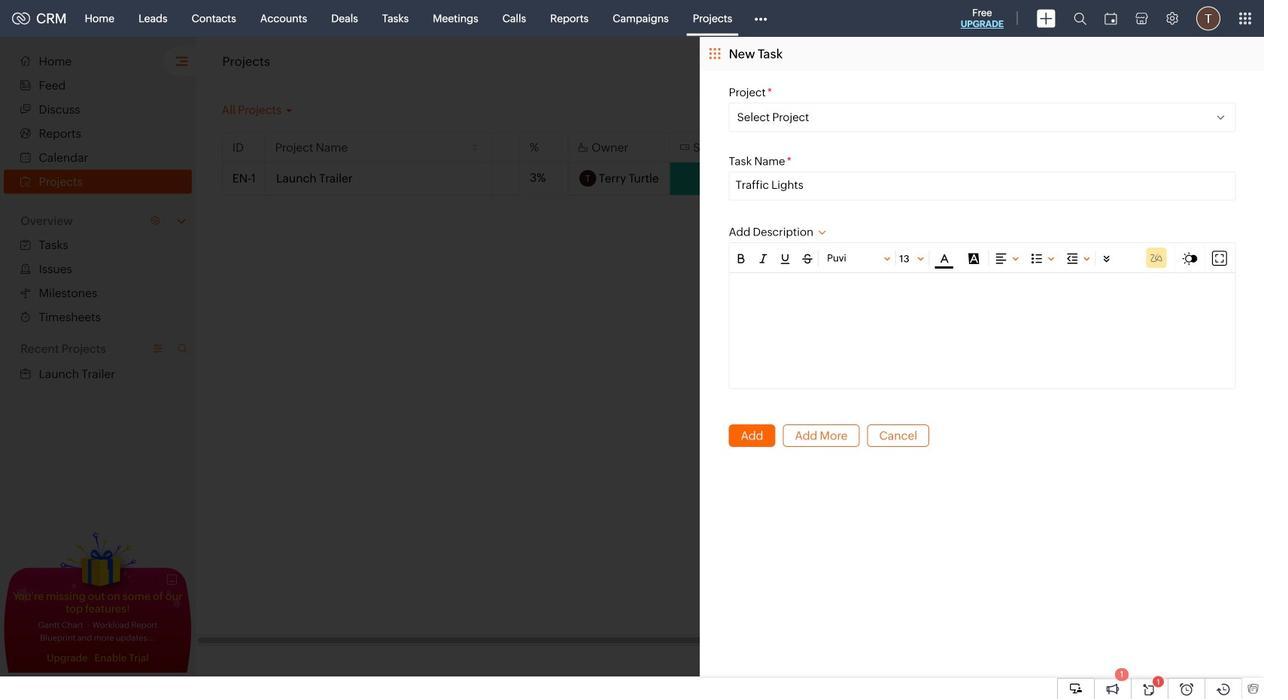 Task type: describe. For each thing, give the bounding box(es) containing it.
Other Modules field
[[745, 6, 777, 30]]

calendar image
[[1105, 12, 1118, 24]]

search image
[[1074, 12, 1087, 25]]

search element
[[1065, 0, 1096, 37]]

profile image
[[1197, 6, 1221, 30]]

profile element
[[1188, 0, 1230, 37]]



Task type: vqa. For each thing, say whether or not it's contained in the screenshot.
The Contacts Image
no



Task type: locate. For each thing, give the bounding box(es) containing it.
create menu element
[[1028, 0, 1065, 37]]

create menu image
[[1037, 9, 1056, 27]]

logo image
[[12, 12, 30, 24]]



